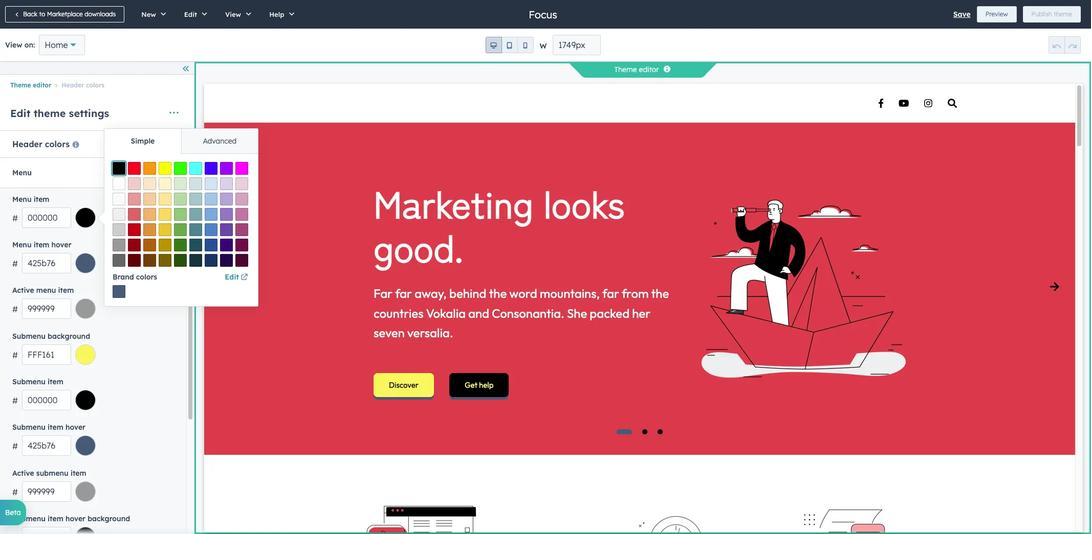 Task type: describe. For each thing, give the bounding box(es) containing it.
0 vertical spatial background
[[48, 332, 90, 341]]

#e06666, 100 opacity image
[[128, 208, 141, 221]]

#93c47d, 100 opacity image
[[174, 208, 187, 221]]

#783f04, 100 opacity image
[[143, 254, 156, 267]]

#f9cb9c, 100 opacity image
[[143, 193, 156, 206]]

menu button
[[12, 158, 174, 188]]

#425b76, 100 opacity image
[[113, 286, 125, 298]]

#274e13, 100 opacity image
[[174, 254, 187, 267]]

#ffd966, 100 opacity image
[[159, 208, 171, 221]]

active submenu item
[[12, 469, 86, 478]]

#fafafa, 100 opacity image
[[113, 193, 125, 206]]

new button
[[131, 0, 173, 29]]

# for menu item
[[12, 213, 18, 224]]

#6fa8dc, 100 opacity image
[[205, 208, 218, 221]]

back
[[23, 10, 37, 18]]

#ffff04, 100 opacity image
[[159, 162, 171, 175]]

# for submenu background
[[12, 350, 18, 361]]

#bf9002, 100 opacity image
[[159, 239, 171, 252]]

preview
[[986, 10, 1008, 18]]

save button
[[954, 8, 971, 20]]

beta
[[5, 509, 21, 518]]

1 vertical spatial header colors
[[12, 139, 70, 150]]

w
[[540, 41, 547, 51]]

hover for submenu item hover background
[[65, 515, 85, 524]]

preview button
[[977, 6, 1017, 23]]

publish theme
[[1032, 10, 1072, 18]]

view for view on:
[[5, 40, 22, 50]]

active menu item
[[12, 286, 74, 296]]

new
[[141, 10, 156, 18]]

menu
[[36, 286, 56, 296]]

theme inside navigation
[[10, 82, 31, 89]]

#a64d79, 100 opacity image
[[235, 224, 248, 236]]

help
[[269, 10, 284, 18]]

to
[[39, 10, 45, 18]]

# for active submenu item
[[12, 488, 18, 498]]

caret image
[[166, 168, 172, 178]]

item for submenu item
[[48, 378, 63, 387]]

theme for edit
[[34, 107, 66, 120]]

#ead1dc, 100 opacity image
[[235, 178, 248, 190]]

#d5a6bd, 100 opacity image
[[235, 193, 248, 206]]

editor inside navigation
[[33, 82, 51, 89]]

back to marketplace downloads
[[23, 10, 116, 18]]

#a2c4c9, 100 opacity image
[[189, 193, 202, 206]]

1 link opens in a new window image from the top
[[241, 272, 248, 285]]

edit for the edit link
[[225, 273, 239, 282]]

settings
[[69, 107, 109, 120]]

item for submenu item hover background
[[48, 515, 63, 524]]

publish theme button
[[1023, 6, 1081, 23]]

0 vertical spatial editor
[[639, 65, 659, 74]]

1 horizontal spatial theme
[[614, 65, 637, 74]]

#d9d2e9, 100 opacity image
[[220, 178, 233, 190]]

menu for menu item
[[12, 195, 32, 204]]

colors inside navigation
[[86, 82, 105, 89]]

submenu item hover background
[[12, 515, 130, 524]]

submenu for submenu item hover background
[[12, 515, 46, 524]]

back to marketplace downloads button
[[5, 6, 125, 23]]

#cccccc, 100 opacity image
[[113, 224, 125, 236]]

marketplace
[[47, 10, 83, 18]]

#b45f06, 100 opacity image
[[143, 239, 156, 252]]

edit for edit theme settings
[[10, 107, 30, 120]]

#0c5394, 100 opacity image
[[205, 239, 218, 252]]

2 vertical spatial colors
[[136, 273, 157, 282]]

item right menu
[[58, 286, 74, 296]]

menu for menu
[[12, 169, 32, 178]]

view button
[[214, 0, 259, 29]]

# for submenu item hover
[[12, 442, 18, 452]]

edit link
[[225, 271, 250, 285]]

active for active menu item
[[12, 286, 34, 296]]

#351c75, 100 opacity image
[[220, 239, 233, 252]]

1 horizontal spatial group
[[1049, 36, 1081, 54]]

#9fc5e8, 100 opacity image
[[205, 193, 218, 206]]

#e69138, 100 opacity image
[[143, 224, 156, 236]]

#7f6001, 100 opacity image
[[159, 254, 171, 267]]

help button
[[259, 0, 302, 29]]

#666666, 100 opacity image
[[113, 254, 125, 267]]

header colors button
[[51, 82, 105, 89]]

#0600ff, 100 opacity image
[[205, 162, 218, 175]]

#00ff03, 100 opacity image
[[174, 162, 187, 175]]

#69a84f, 100 opacity image
[[174, 224, 187, 236]]

#45818e, 100 opacity image
[[189, 224, 202, 236]]

submenu item hover
[[12, 423, 85, 433]]

1 vertical spatial background
[[88, 515, 130, 524]]

#999999, 100 opacity image
[[113, 239, 125, 252]]

beta button
[[0, 501, 26, 526]]

#674ea7, 100 opacity image
[[220, 224, 233, 236]]

1 vertical spatial colors
[[45, 139, 70, 150]]

menu item hover
[[12, 241, 72, 250]]



Task type: locate. For each thing, give the bounding box(es) containing it.
#8e7cc3, 100 opacity image
[[220, 208, 233, 221]]

#f1c233, 100 opacity image
[[159, 224, 171, 236]]

1 horizontal spatial editor
[[639, 65, 659, 74]]

hover
[[51, 241, 72, 250], [65, 423, 85, 433], [65, 515, 85, 524]]

submenu background
[[12, 332, 90, 341]]

2 active from the top
[[12, 469, 34, 478]]

1 vertical spatial theme
[[34, 107, 66, 120]]

#ffe599, 100 opacity image
[[159, 193, 171, 206]]

7 # from the top
[[12, 488, 18, 498]]

hover for submenu item hover
[[65, 423, 85, 433]]

header
[[62, 82, 84, 89], [12, 139, 42, 150]]

menu inside dropdown button
[[12, 169, 32, 178]]

publish
[[1032, 10, 1052, 18]]

1 menu from the top
[[12, 169, 32, 178]]

view on:
[[5, 40, 35, 50]]

item up submenu
[[48, 423, 63, 433]]

hover for menu item hover
[[51, 241, 72, 250]]

0 horizontal spatial group
[[486, 37, 534, 53]]

#4c1130, 100 opacity image
[[235, 254, 248, 267]]

0 vertical spatial hover
[[51, 241, 72, 250]]

1 vertical spatial hover
[[65, 423, 85, 433]]

header down edit theme settings
[[12, 139, 42, 150]]

theme
[[1054, 10, 1072, 18], [34, 107, 66, 120]]

0 vertical spatial colors
[[86, 82, 105, 89]]

#cfe2f3, 100 opacity image
[[205, 178, 218, 190]]

#c27ba0, 100 opacity image
[[235, 208, 248, 221]]

colors down #783f04, 100 opacity image on the top left of the page
[[136, 273, 157, 282]]

advanced link
[[181, 129, 258, 154]]

1 horizontal spatial header
[[62, 82, 84, 89]]

header inside navigation
[[62, 82, 84, 89]]

W text field
[[553, 35, 601, 55]]

0 horizontal spatial theme
[[10, 82, 31, 89]]

tab list
[[104, 129, 258, 154]]

#fff2cc, 100 opacity image
[[159, 178, 171, 190]]

editor
[[639, 65, 659, 74], [33, 82, 51, 89]]

#eeeeee, 100 opacity image
[[113, 208, 125, 221]]

2 # from the top
[[12, 259, 18, 269]]

group down publish theme button on the right top of the page
[[1049, 36, 1081, 54]]

0 vertical spatial theme
[[614, 65, 637, 74]]

#37761d, 100 opacity image
[[174, 239, 187, 252]]

#073763, 100 opacity image
[[205, 254, 218, 267]]

# for active menu item
[[12, 305, 18, 315]]

submenu item
[[12, 378, 63, 387]]

submenu up submenu item
[[12, 332, 46, 341]]

colors
[[86, 82, 105, 89], [45, 139, 70, 150], [136, 273, 157, 282]]

# for submenu item
[[12, 396, 18, 406]]

2 menu from the top
[[12, 195, 32, 204]]

item
[[34, 195, 49, 204], [34, 241, 49, 250], [58, 286, 74, 296], [48, 378, 63, 387], [48, 423, 63, 433], [71, 469, 86, 478], [48, 515, 63, 524]]

0 vertical spatial header colors
[[62, 82, 105, 89]]

item right beta button on the left
[[48, 515, 63, 524]]

0 vertical spatial edit
[[184, 10, 197, 18]]

1 active from the top
[[12, 286, 34, 296]]

# down menu item hover
[[12, 259, 18, 269]]

colors down edit theme settings
[[45, 139, 70, 150]]

#
[[12, 213, 18, 224], [12, 259, 18, 269], [12, 305, 18, 315], [12, 350, 18, 361], [12, 396, 18, 406], [12, 442, 18, 452], [12, 488, 18, 498]]

edit down theme editor 'button'
[[10, 107, 30, 120]]

menu for menu item hover
[[12, 241, 32, 250]]

brand
[[113, 273, 134, 282]]

item right submenu
[[71, 469, 86, 478]]

simple
[[131, 137, 155, 146]]

active left menu
[[12, 286, 34, 296]]

#741b47, 100 opacity image
[[235, 239, 248, 252]]

1 vertical spatial theme editor
[[10, 82, 51, 89]]

brand colors
[[113, 273, 157, 282]]

6 # from the top
[[12, 442, 18, 452]]

#134f5c, 100 opacity image
[[189, 239, 202, 252]]

#ff9902, 100 opacity image
[[143, 162, 156, 175]]

# up beta button on the left
[[12, 488, 18, 498]]

None text field
[[22, 253, 71, 274], [22, 345, 71, 365], [22, 482, 71, 502], [22, 253, 71, 274], [22, 345, 71, 365], [22, 482, 71, 502]]

edit right new "button"
[[184, 10, 197, 18]]

theme for publish
[[1054, 10, 1072, 18]]

# down active menu item
[[12, 305, 18, 315]]

# down 'submenu item hover'
[[12, 442, 18, 452]]

1 vertical spatial editor
[[33, 82, 51, 89]]

0 vertical spatial active
[[12, 286, 34, 296]]

#cc0201, 100 opacity image
[[128, 224, 141, 236]]

tab panel
[[104, 154, 258, 307]]

1 horizontal spatial theme editor
[[614, 65, 659, 74]]

theme right "publish"
[[1054, 10, 1072, 18]]

menu
[[12, 169, 32, 178], [12, 195, 32, 204], [12, 241, 32, 250]]

menu up menu item hover
[[12, 195, 32, 204]]

header up edit theme settings
[[62, 82, 84, 89]]

navigation containing theme editor
[[0, 79, 194, 92]]

5 # from the top
[[12, 396, 18, 406]]

active for active submenu item
[[12, 469, 34, 478]]

#ff0201, 100 opacity image
[[128, 162, 141, 175]]

0 horizontal spatial theme
[[34, 107, 66, 120]]

tab list containing simple
[[104, 129, 258, 154]]

downloads
[[85, 10, 116, 18]]

item for menu item hover
[[34, 241, 49, 250]]

# down submenu item
[[12, 396, 18, 406]]

0 vertical spatial theme
[[1054, 10, 1072, 18]]

0 horizontal spatial header
[[12, 139, 42, 150]]

active left submenu
[[12, 469, 34, 478]]

submenu for submenu item hover
[[12, 423, 46, 433]]

# for menu item hover
[[12, 259, 18, 269]]

1 horizontal spatial theme
[[1054, 10, 1072, 18]]

0 horizontal spatial edit
[[10, 107, 30, 120]]

1 vertical spatial header
[[12, 139, 42, 150]]

view for view
[[225, 10, 241, 18]]

# down menu item
[[12, 213, 18, 224]]

home
[[45, 40, 68, 50]]

2 link opens in a new window image from the top
[[241, 274, 248, 282]]

submenu down submenu item
[[12, 423, 46, 433]]

colors up settings
[[86, 82, 105, 89]]

simple link
[[104, 129, 181, 154]]

submenu for submenu background
[[12, 332, 46, 341]]

view
[[225, 10, 241, 18], [5, 40, 22, 50]]

menu up menu item
[[12, 169, 32, 178]]

0 horizontal spatial colors
[[45, 139, 70, 150]]

edit button
[[173, 0, 214, 29]]

tab panel containing brand colors
[[104, 154, 258, 307]]

2 horizontal spatial edit
[[225, 273, 239, 282]]

focus
[[529, 8, 557, 21]]

header colors down edit theme settings
[[12, 139, 70, 150]]

item up active menu item
[[34, 241, 49, 250]]

submenu
[[12, 332, 46, 341], [12, 378, 46, 387], [12, 423, 46, 433], [12, 515, 46, 524]]

#660000, 100 opacity image
[[128, 254, 141, 267]]

#ff00ff, 100 opacity image
[[235, 162, 248, 175]]

#20124d, 100 opacity image
[[220, 254, 233, 267]]

group left the w
[[486, 37, 534, 53]]

0 horizontal spatial view
[[5, 40, 22, 50]]

header colors up settings
[[62, 82, 105, 89]]

theme
[[614, 65, 637, 74], [10, 82, 31, 89]]

navigation
[[0, 79, 194, 92]]

item down submenu background
[[48, 378, 63, 387]]

item for menu item
[[34, 195, 49, 204]]

#f4cccc, 100 opacity image
[[128, 178, 141, 190]]

0 vertical spatial header
[[62, 82, 84, 89]]

menu down menu item
[[12, 241, 32, 250]]

#000000, 100 opacity image
[[113, 162, 125, 175]]

1 vertical spatial view
[[5, 40, 22, 50]]

1 vertical spatial theme
[[10, 82, 31, 89]]

advanced
[[203, 137, 237, 146]]

theme editor inside navigation
[[10, 82, 51, 89]]

submenu
[[36, 469, 68, 478]]

2 vertical spatial edit
[[225, 273, 239, 282]]

0 vertical spatial theme editor
[[614, 65, 659, 74]]

#ffffff, 100 opacity image
[[113, 178, 125, 190]]

3 # from the top
[[12, 305, 18, 315]]

#00ffff, 100 opacity image
[[189, 162, 202, 175]]

2 submenu from the top
[[12, 378, 46, 387]]

view inside button
[[225, 10, 241, 18]]

0 horizontal spatial editor
[[33, 82, 51, 89]]

4 submenu from the top
[[12, 515, 46, 524]]

home button
[[39, 35, 85, 55]]

1 vertical spatial edit
[[10, 107, 30, 120]]

None text field
[[22, 208, 71, 228], [22, 299, 71, 320], [22, 391, 71, 411], [22, 436, 71, 457], [22, 528, 71, 535], [22, 208, 71, 228], [22, 299, 71, 320], [22, 391, 71, 411], [22, 436, 71, 457], [22, 528, 71, 535]]

2 vertical spatial hover
[[65, 515, 85, 524]]

edit inside button
[[184, 10, 197, 18]]

submenu up 'submenu item hover'
[[12, 378, 46, 387]]

submenu down active submenu item
[[12, 515, 46, 524]]

view right edit button
[[225, 10, 241, 18]]

#ea9999, 100 opacity image
[[128, 193, 141, 206]]

4 # from the top
[[12, 350, 18, 361]]

#d9ead3, 100 opacity image
[[174, 178, 187, 190]]

theme editor button
[[10, 82, 51, 89]]

save
[[954, 10, 971, 19]]

#76a5af, 100 opacity image
[[189, 208, 202, 221]]

1 vertical spatial menu
[[12, 195, 32, 204]]

#d0e0e3, 100 opacity image
[[189, 178, 202, 190]]

1 vertical spatial active
[[12, 469, 34, 478]]

#b6d7a8, 100 opacity image
[[174, 193, 187, 206]]

1 horizontal spatial edit
[[184, 10, 197, 18]]

#fce5cd, 100 opacity image
[[143, 178, 156, 190]]

active
[[12, 286, 34, 296], [12, 469, 34, 478]]

1 horizontal spatial view
[[225, 10, 241, 18]]

1 horizontal spatial colors
[[86, 82, 105, 89]]

# up submenu item
[[12, 350, 18, 361]]

on:
[[24, 40, 35, 50]]

theme editor
[[614, 65, 659, 74], [10, 82, 51, 89]]

3 submenu from the top
[[12, 423, 46, 433]]

#f6b26b, 100 opacity image
[[143, 208, 156, 221]]

#9a00ff, 100 opacity image
[[220, 162, 233, 175]]

edit
[[184, 10, 197, 18], [10, 107, 30, 120], [225, 273, 239, 282]]

1 # from the top
[[12, 213, 18, 224]]

view left on:
[[5, 40, 22, 50]]

menu item
[[12, 195, 49, 204]]

#990100, 100 opacity image
[[128, 239, 141, 252]]

1 submenu from the top
[[12, 332, 46, 341]]

3 menu from the top
[[12, 241, 32, 250]]

2 horizontal spatial colors
[[136, 273, 157, 282]]

edit inside tab panel
[[225, 273, 239, 282]]

header colors inside navigation
[[62, 82, 105, 89]]

theme inside button
[[1054, 10, 1072, 18]]

#0c343d, 100 opacity image
[[189, 254, 202, 267]]

group
[[1049, 36, 1081, 54], [486, 37, 534, 53]]

0 vertical spatial menu
[[12, 169, 32, 178]]

0 vertical spatial view
[[225, 10, 241, 18]]

background
[[48, 332, 90, 341], [88, 515, 130, 524]]

edit theme settings
[[10, 107, 109, 120]]

item for submenu item hover
[[48, 423, 63, 433]]

#3d85c6, 100 opacity image
[[205, 224, 218, 236]]

item up menu item hover
[[34, 195, 49, 204]]

theme down theme editor 'button'
[[34, 107, 66, 120]]

submenu for submenu item
[[12, 378, 46, 387]]

header colors
[[62, 82, 105, 89], [12, 139, 70, 150]]

edit down #20124d, 100 opacity icon
[[225, 273, 239, 282]]

#b4a7d6, 100 opacity image
[[220, 193, 233, 206]]

0 horizontal spatial theme editor
[[10, 82, 51, 89]]

2 vertical spatial menu
[[12, 241, 32, 250]]

link opens in a new window image
[[241, 272, 248, 285], [241, 274, 248, 282]]



Task type: vqa. For each thing, say whether or not it's contained in the screenshot.
Marketplace Downloads link
no



